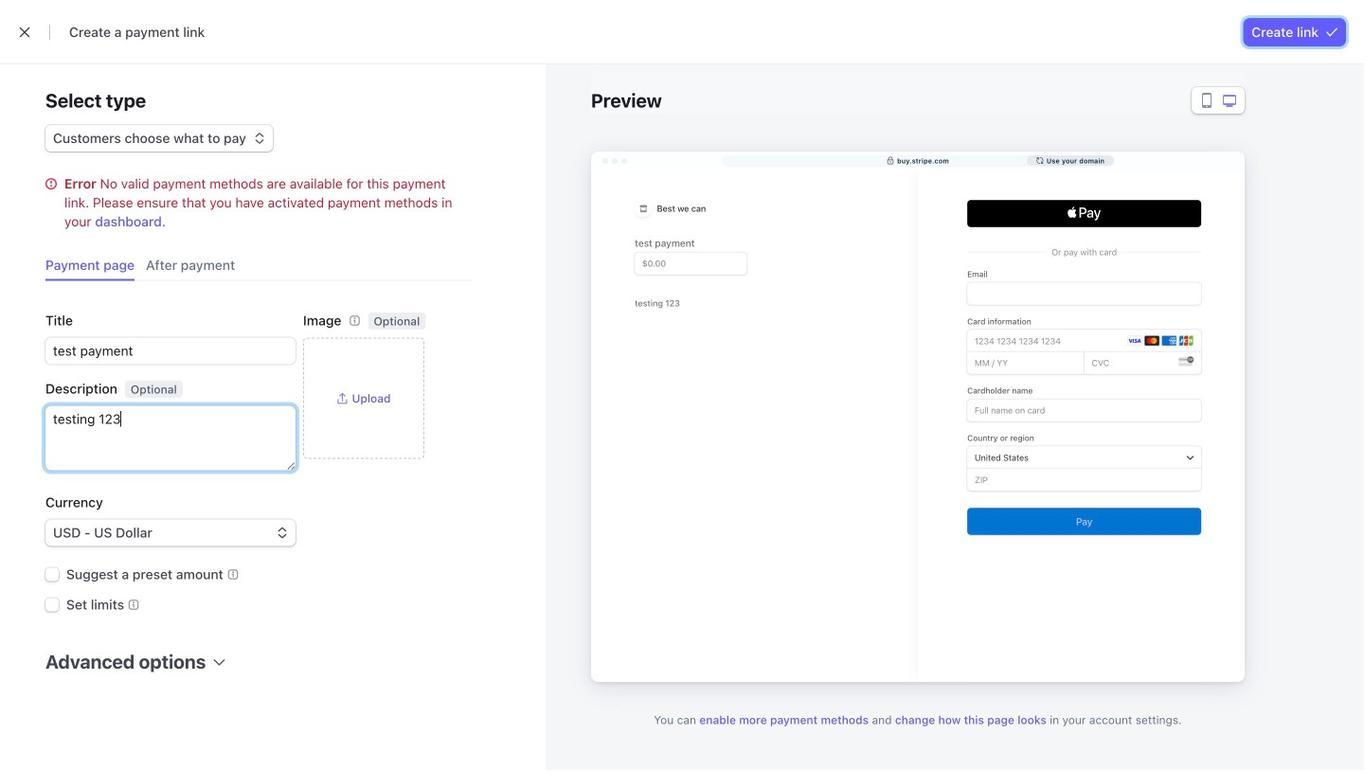 Task type: vqa. For each thing, say whether or not it's contained in the screenshot.
'Name of cause or service' text field
yes



Task type: describe. For each thing, give the bounding box(es) containing it.
payment link settings tab list
[[38, 250, 472, 281]]

Give customers more detail about what they're paying for. text field
[[45, 406, 296, 470]]



Task type: locate. For each thing, give the bounding box(es) containing it.
Name of cause or service text field
[[45, 338, 296, 364]]

tab panel
[[30, 281, 472, 702]]

alert
[[45, 174, 472, 231]]



